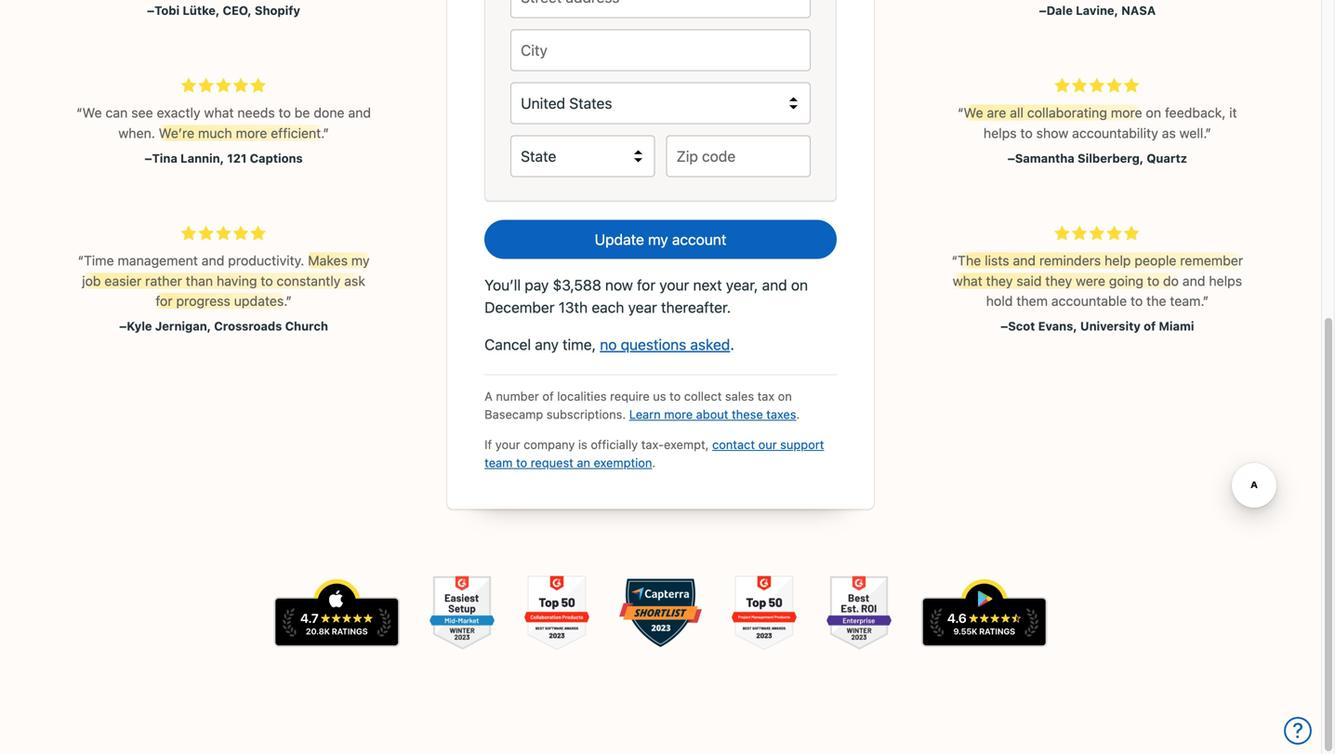 Task type: describe. For each thing, give the bounding box(es) containing it.
lannin,
[[181, 151, 224, 165]]

about
[[696, 407, 729, 421]]

tax
[[758, 389, 775, 403]]

were
[[1076, 273, 1106, 289]]

Zip code text field
[[666, 135, 811, 177]]

helps inside the and helps hold them accountable to the team.
[[1210, 273, 1243, 289]]

helps inside the on feedback, it helps to show accountability as well.
[[984, 125, 1017, 141]]

lavine,
[[1076, 3, 1119, 17]]

learn more about these taxes link
[[629, 407, 797, 421]]

and inside the and helps hold them accountable to the team.
[[1183, 273, 1206, 289]]

require
[[610, 389, 650, 403]]

tobi
[[155, 3, 180, 17]]

request
[[531, 456, 574, 470]]

1 vertical spatial more
[[236, 125, 267, 141]]

rather
[[145, 273, 182, 289]]

makes
[[308, 253, 348, 269]]

number
[[496, 389, 539, 403]]

said
[[1017, 273, 1042, 289]]

help
[[1105, 253, 1132, 269]]

an
[[577, 456, 591, 470]]

miami
[[1159, 319, 1195, 333]]

collaborating
[[1028, 105, 1108, 121]]

1 they from the left
[[987, 273, 1013, 289]]

sales
[[725, 389, 754, 403]]

than
[[186, 273, 213, 289]]

well.
[[1180, 125, 1206, 141]]

my
[[351, 253, 370, 269]]

year,
[[726, 276, 758, 294]]

kyle jernigan, crossroads church
[[127, 319, 328, 333]]

management
[[118, 253, 198, 269]]

what inside we can see exactly what needs to be done and when.
[[204, 105, 234, 121]]

of inside a number of localities require us to collect sales tax on basecamp subscriptions.
[[543, 389, 554, 403]]

the
[[1147, 293, 1167, 309]]

to inside contact our support team to request an exemption
[[516, 456, 528, 470]]

dale lavine, nasa
[[1047, 3, 1156, 17]]

1 vertical spatial your
[[496, 438, 520, 452]]

lütke,
[[183, 3, 220, 17]]

and inside 'the lists and reminders help people remember what they said they were going to do'
[[1013, 253, 1036, 269]]

each
[[592, 299, 625, 316]]

accountable
[[1052, 293, 1127, 309]]

Address line 1 text field
[[511, 0, 811, 18]]

done
[[314, 105, 345, 121]]

us
[[653, 389, 666, 403]]

for inside makes my job easier rather than having to constantly ask for progress updates.
[[156, 293, 173, 309]]

to inside the on feedback, it helps to show accountability as well.
[[1021, 125, 1033, 141]]

the
[[958, 253, 982, 269]]

to inside we can see exactly what needs to be done and when.
[[279, 105, 291, 121]]

121
[[227, 151, 247, 165]]

when.
[[118, 125, 155, 141]]

be
[[295, 105, 310, 121]]

jernigan,
[[155, 319, 211, 333]]

lists
[[985, 253, 1010, 269]]

to inside a number of localities require us to collect sales tax on basecamp subscriptions.
[[670, 389, 681, 403]]

subscriptions.
[[547, 407, 626, 421]]

samantha
[[1016, 151, 1075, 165]]

exactly
[[157, 105, 201, 121]]

evans,
[[1039, 319, 1078, 333]]

exemption
[[594, 456, 652, 470]]

all
[[1010, 105, 1024, 121]]

are
[[987, 105, 1007, 121]]

reminders
[[1040, 253, 1102, 269]]

church
[[285, 319, 328, 333]]

and inside you'll pay        $3,588      now for your next year, and on december 13th each year thereafter.
[[762, 276, 788, 294]]

1 horizontal spatial .
[[730, 336, 735, 353]]

scot
[[1008, 319, 1036, 333]]

you'll
[[485, 276, 521, 294]]

updates.
[[234, 293, 286, 309]]

we for we can see exactly what needs to be done and when.
[[82, 105, 102, 121]]

pay
[[525, 276, 549, 294]]

tina lannin, 121 captions
[[152, 151, 303, 165]]

learn more about these taxes .
[[629, 407, 800, 421]]

feedback,
[[1165, 105, 1226, 121]]

hold
[[987, 293, 1013, 309]]

localities
[[557, 389, 607, 403]]

samantha silberberg, quartz
[[1016, 151, 1188, 165]]

captions
[[250, 151, 303, 165]]

to inside the and helps hold them accountable to the team.
[[1131, 293, 1143, 309]]

easier
[[105, 273, 142, 289]]

see
[[131, 105, 153, 121]]

if your company is officially tax-exempt,
[[485, 438, 713, 452]]

having
[[217, 273, 257, 289]]

show
[[1037, 125, 1069, 141]]

we're
[[159, 125, 194, 141]]

accountability
[[1073, 125, 1159, 141]]

$3,588
[[553, 276, 602, 294]]

on feedback, it helps to show accountability as well.
[[984, 105, 1238, 141]]

to inside makes my job easier rather than having to constantly ask for progress updates.
[[261, 273, 273, 289]]

university
[[1081, 319, 1141, 333]]

we're much more efficient.
[[159, 125, 323, 141]]

efficient.
[[271, 125, 323, 141]]

a number of localities require us to collect sales tax on basecamp subscriptions.
[[485, 389, 792, 421]]

scot evans, university of miami
[[1008, 319, 1195, 333]]

ask
[[344, 273, 366, 289]]



Task type: locate. For each thing, give the bounding box(es) containing it.
on
[[1146, 105, 1162, 121], [791, 276, 808, 294], [778, 389, 792, 403]]

contact our support team to request an exemption
[[485, 438, 824, 470]]

they
[[987, 273, 1013, 289], [1046, 273, 1073, 289]]

to
[[279, 105, 291, 121], [1021, 125, 1033, 141], [261, 273, 273, 289], [1148, 273, 1160, 289], [1131, 293, 1143, 309], [670, 389, 681, 403], [516, 456, 528, 470]]

13th
[[559, 299, 588, 316]]

0 horizontal spatial for
[[156, 293, 173, 309]]

what up much
[[204, 105, 234, 121]]

they down 'reminders'
[[1046, 273, 1073, 289]]

0 vertical spatial what
[[204, 105, 234, 121]]

None submit
[[485, 220, 837, 259]]

what
[[204, 105, 234, 121], [953, 273, 983, 289]]

of down the
[[1144, 319, 1156, 333]]

time
[[84, 253, 114, 269]]

on inside the on feedback, it helps to show accountability as well.
[[1146, 105, 1162, 121]]

tax-
[[642, 438, 664, 452]]

1 horizontal spatial helps
[[1210, 273, 1243, 289]]

1 horizontal spatial of
[[1144, 319, 1156, 333]]

ceo,
[[223, 3, 252, 17]]

company
[[524, 438, 575, 452]]

more
[[1111, 105, 1143, 121], [236, 125, 267, 141], [664, 407, 693, 421]]

our
[[759, 438, 777, 452]]

your up 'thereafter.'
[[660, 276, 690, 294]]

helps down are
[[984, 125, 1017, 141]]

as
[[1162, 125, 1176, 141]]

2 horizontal spatial .
[[797, 407, 800, 421]]

1 horizontal spatial we
[[964, 105, 984, 121]]

1 vertical spatial helps
[[1210, 273, 1243, 289]]

. down 'thereafter.'
[[730, 336, 735, 353]]

team.
[[1170, 293, 1203, 309]]

0 horizontal spatial helps
[[984, 125, 1017, 141]]

needs
[[238, 105, 275, 121]]

2 horizontal spatial more
[[1111, 105, 1143, 121]]

2 they from the left
[[1046, 273, 1073, 289]]

and up 'team.'
[[1183, 273, 1206, 289]]

and right year,
[[762, 276, 788, 294]]

1 horizontal spatial what
[[953, 273, 983, 289]]

can
[[106, 105, 128, 121]]

support
[[781, 438, 824, 452]]

questions
[[621, 336, 687, 353]]

we left can
[[82, 105, 102, 121]]

helps down the remember
[[1210, 273, 1243, 289]]

for down rather
[[156, 293, 173, 309]]

on inside a number of localities require us to collect sales tax on basecamp subscriptions.
[[778, 389, 792, 403]]

1 vertical spatial what
[[953, 273, 983, 289]]

constantly
[[277, 273, 341, 289]]

thereafter.
[[661, 299, 731, 316]]

exempt,
[[664, 438, 709, 452]]

2 vertical spatial .
[[652, 456, 656, 470]]

0 horizontal spatial they
[[987, 273, 1013, 289]]

0 vertical spatial .
[[730, 336, 735, 353]]

we
[[82, 105, 102, 121], [964, 105, 984, 121]]

job
[[82, 273, 101, 289]]

makes my job easier rather than having to constantly ask for progress updates.
[[82, 253, 370, 309]]

they up hold
[[987, 273, 1013, 289]]

to inside 'the lists and reminders help people remember what they said they were going to do'
[[1148, 273, 1160, 289]]

0 vertical spatial of
[[1144, 319, 1156, 333]]

1 horizontal spatial for
[[637, 276, 656, 294]]

1 vertical spatial on
[[791, 276, 808, 294]]

and up than
[[202, 253, 225, 269]]

any
[[535, 336, 559, 353]]

0 vertical spatial more
[[1111, 105, 1143, 121]]

silberberg,
[[1078, 151, 1144, 165]]

2 we from the left
[[964, 105, 984, 121]]

the lists and reminders help people remember what they said they were going to do
[[953, 253, 1244, 289]]

0 horizontal spatial of
[[543, 389, 554, 403]]

more down us
[[664, 407, 693, 421]]

team
[[485, 456, 513, 470]]

and helps hold them accountable to the team.
[[987, 273, 1243, 309]]

to right team
[[516, 456, 528, 470]]

them
[[1017, 293, 1048, 309]]

we for we are all collaborating more
[[964, 105, 984, 121]]

nasa
[[1122, 3, 1156, 17]]

0 horizontal spatial more
[[236, 125, 267, 141]]

and up said
[[1013, 253, 1036, 269]]

of right number
[[543, 389, 554, 403]]

to down all
[[1021, 125, 1033, 141]]

2 vertical spatial on
[[778, 389, 792, 403]]

asked
[[691, 336, 730, 353]]

and
[[348, 105, 371, 121], [202, 253, 225, 269], [1013, 253, 1036, 269], [1183, 273, 1206, 289], [762, 276, 788, 294]]

no
[[600, 336, 617, 353]]

we are all collaborating more
[[964, 105, 1143, 121]]

1 horizontal spatial they
[[1046, 273, 1073, 289]]

dale
[[1047, 3, 1073, 17]]

for inside you'll pay        $3,588      now for your next year, and on december 13th each year thereafter.
[[637, 276, 656, 294]]

1 horizontal spatial more
[[664, 407, 693, 421]]

1 vertical spatial .
[[797, 407, 800, 421]]

on inside you'll pay        $3,588      now for your next year, and on december 13th each year thereafter.
[[791, 276, 808, 294]]

we can see exactly what needs to be done and when.
[[82, 105, 371, 141]]

what inside 'the lists and reminders help people remember what they said they were going to do'
[[953, 273, 983, 289]]

0 vertical spatial on
[[1146, 105, 1162, 121]]

your right if
[[496, 438, 520, 452]]

on up taxes
[[778, 389, 792, 403]]

taxes
[[767, 407, 797, 421]]

more up accountability
[[1111, 105, 1143, 121]]

these
[[732, 407, 763, 421]]

helps
[[984, 125, 1017, 141], [1210, 273, 1243, 289]]

for
[[637, 276, 656, 294], [156, 293, 173, 309]]

on left feedback,
[[1146, 105, 1162, 121]]

0 horizontal spatial your
[[496, 438, 520, 452]]

progress
[[176, 293, 231, 309]]

crossroads
[[214, 319, 282, 333]]

on right year,
[[791, 276, 808, 294]]

. up support
[[797, 407, 800, 421]]

you'll pay        $3,588      now for your next year, and on december 13th each year thereafter.
[[485, 276, 808, 316]]

to left do
[[1148, 273, 1160, 289]]

0 vertical spatial your
[[660, 276, 690, 294]]

to left 'be'
[[279, 105, 291, 121]]

and right done
[[348, 105, 371, 121]]

we inside we can see exactly what needs to be done and when.
[[82, 105, 102, 121]]

learn
[[629, 407, 661, 421]]

contact our support team to request an exemption link
[[485, 438, 824, 470]]

now
[[605, 276, 633, 294]]

basecamp
[[485, 407, 543, 421]]

1 horizontal spatial your
[[660, 276, 690, 294]]

to right us
[[670, 389, 681, 403]]

cancel any time, no questions asked .
[[485, 336, 735, 353]]

no questions asked link
[[600, 336, 730, 353]]

productivity.
[[228, 253, 304, 269]]

next
[[693, 276, 722, 294]]

a
[[485, 389, 493, 403]]

shopify
[[255, 3, 300, 17]]

. down the tax-
[[652, 456, 656, 470]]

1 we from the left
[[82, 105, 102, 121]]

City text field
[[511, 29, 811, 71]]

0 horizontal spatial what
[[204, 105, 234, 121]]

it
[[1230, 105, 1238, 121]]

more down needs
[[236, 125, 267, 141]]

0 horizontal spatial we
[[82, 105, 102, 121]]

is
[[578, 438, 588, 452]]

your inside you'll pay        $3,588      now for your next year, and on december 13th each year thereafter.
[[660, 276, 690, 294]]

to left the
[[1131, 293, 1143, 309]]

0 vertical spatial helps
[[984, 125, 1017, 141]]

to down productivity. at left top
[[261, 273, 273, 289]]

0 horizontal spatial .
[[652, 456, 656, 470]]

december
[[485, 299, 555, 316]]

and inside we can see exactly what needs to be done and when.
[[348, 105, 371, 121]]

1 vertical spatial of
[[543, 389, 554, 403]]

2 vertical spatial more
[[664, 407, 693, 421]]

what down the on the right top of the page
[[953, 273, 983, 289]]

collect
[[684, 389, 722, 403]]

people
[[1135, 253, 1177, 269]]

tina
[[152, 151, 178, 165]]

for up year
[[637, 276, 656, 294]]

contact
[[713, 438, 755, 452]]

we left are
[[964, 105, 984, 121]]

time management and productivity.
[[84, 253, 308, 269]]



Task type: vqa. For each thing, say whether or not it's contained in the screenshot.
the top on
yes



